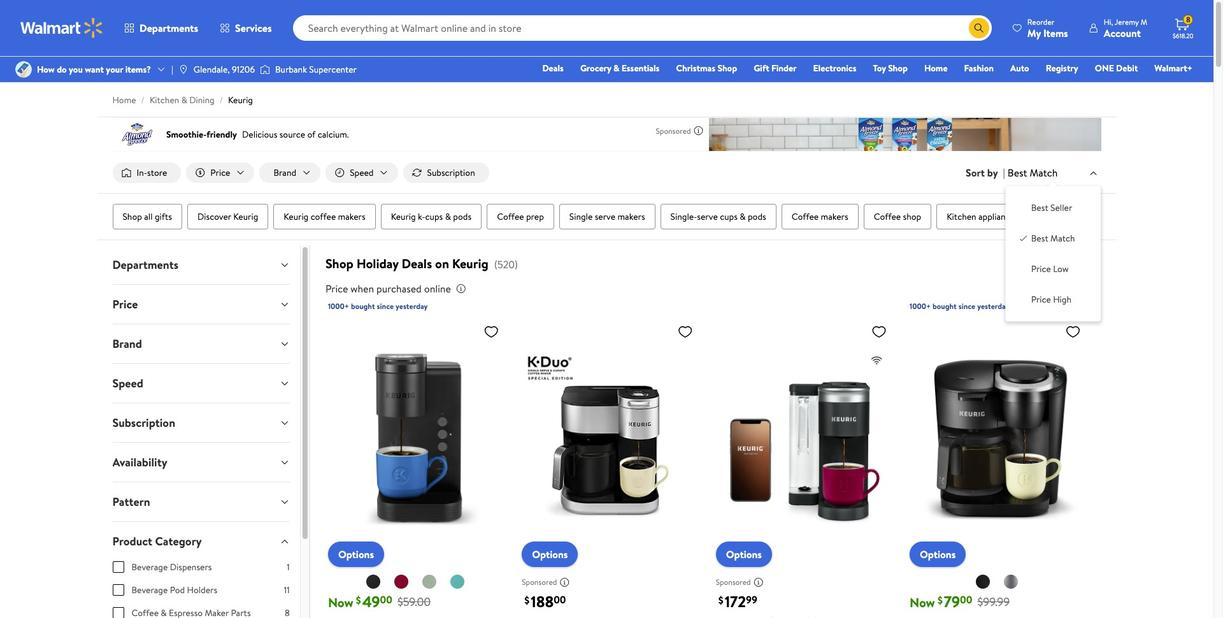 Task type: describe. For each thing, give the bounding box(es) containing it.
toy
[[873, 62, 886, 75]]

beverage for beverage pod holders
[[132, 584, 168, 597]]

account
[[1104, 26, 1141, 40]]

one debit link
[[1090, 61, 1144, 75]]

cups for k-
[[425, 210, 443, 223]]

price for price low
[[1032, 263, 1051, 275]]

single-
[[671, 210, 697, 223]]

registry link
[[1041, 61, 1085, 75]]

1 vertical spatial brand button
[[102, 324, 300, 363]]

single serve makers
[[570, 210, 645, 223]]

kitchen inside kitchen appliances link
[[947, 210, 977, 223]]

shop
[[903, 210, 922, 223]]

legal information image
[[456, 284, 466, 294]]

home / kitchen & dining / keurig
[[112, 94, 253, 106]]

in-
[[137, 166, 147, 179]]

keurig k-duo essentials black single-serve k-cup pod coffee maker, black image
[[910, 319, 1086, 557]]

| inside sort and filter section element
[[1004, 166, 1006, 180]]

do
[[57, 63, 67, 76]]

pattern button
[[102, 483, 300, 521]]

sort
[[966, 166, 985, 180]]

toy shop link
[[868, 61, 914, 75]]

electronics
[[814, 62, 857, 75]]

best match button
[[1006, 164, 1102, 181]]

2 vertical spatial best
[[1032, 232, 1049, 245]]

availability
[[112, 454, 167, 470]]

1000+ for 79
[[910, 301, 931, 312]]

search icon image
[[974, 23, 985, 33]]

m
[[1141, 16, 1148, 27]]

your
[[106, 63, 123, 76]]

yesterday for 49
[[396, 301, 428, 312]]

option group containing best seller
[[1016, 196, 1091, 311]]

keurig left coffee
[[284, 210, 309, 223]]

appliances
[[979, 210, 1019, 223]]

services
[[235, 21, 272, 35]]

burbank supercenter
[[275, 63, 357, 76]]

2 / from the left
[[220, 94, 223, 106]]

black image for 79
[[976, 574, 991, 589]]

services button
[[209, 13, 283, 43]]

00 for 49
[[380, 593, 393, 607]]

best seller
[[1032, 202, 1073, 214]]

discover keurig link
[[187, 204, 269, 230]]

items?
[[125, 63, 151, 76]]

availability button
[[102, 443, 300, 482]]

keurig link
[[228, 94, 253, 106]]

gift
[[754, 62, 770, 75]]

shop right toy
[[889, 62, 908, 75]]

subscription inside dropdown button
[[112, 415, 175, 431]]

black image for 49
[[366, 574, 381, 589]]

now $ 49 00 $59.00
[[328, 591, 431, 612]]

0 vertical spatial price button
[[186, 163, 255, 183]]

sponsored for /
[[656, 125, 691, 136]]

online
[[424, 282, 451, 296]]

none checkbox inside product category group
[[112, 562, 124, 573]]

add to favorites list, keurig k-express essentials single serve k-cup pod coffee maker, black image
[[484, 324, 499, 340]]

11
[[284, 584, 290, 597]]

items
[[1044, 26, 1069, 40]]

price inside sort and filter section element
[[211, 166, 230, 179]]

pods for keurig k-cups & pods
[[453, 210, 472, 223]]

kitchen appliances link
[[937, 204, 1029, 230]]

single serve makers link
[[559, 204, 656, 230]]

cups for serve
[[720, 210, 738, 223]]

grocery & essentials
[[581, 62, 660, 75]]

$ 172 99
[[719, 591, 758, 612]]

christmas shop
[[676, 62, 737, 75]]

1 vertical spatial price button
[[102, 285, 300, 324]]

pod
[[170, 584, 185, 597]]

sage image
[[422, 574, 437, 589]]

$59.00
[[398, 594, 431, 610]]

0 vertical spatial deals
[[543, 62, 564, 75]]

& inside "grocery & essentials" link
[[614, 62, 620, 75]]

supercenter
[[309, 63, 357, 76]]

home for home / kitchen & dining / keurig
[[112, 94, 136, 106]]

electronics link
[[808, 61, 863, 75]]

beverage pod holders
[[132, 584, 217, 597]]

172
[[725, 591, 746, 612]]

options for keurig k-supreme smart coffee maker, multistream technology, brews 6-12oz cup sizes, black image
[[726, 547, 762, 561]]

speed button inside sort and filter section element
[[326, 163, 398, 183]]

keurig® k-duo special edition single serve k-cup pod & carafe coffee maker, silver image
[[522, 319, 698, 557]]

subscription tab
[[102, 403, 300, 442]]

1 vertical spatial best match
[[1032, 232, 1076, 245]]

essentials
[[622, 62, 660, 75]]

ad disclaimer and feedback for skylinedisplayad image
[[694, 126, 704, 136]]

seller
[[1051, 202, 1073, 214]]

grocery & essentials link
[[575, 61, 666, 75]]

0 vertical spatial kitchen
[[150, 94, 179, 106]]

$ inside now $ 79 00 $99.99
[[938, 593, 943, 607]]

departments button
[[102, 245, 300, 284]]

low
[[1054, 263, 1069, 275]]

bought for 49
[[351, 301, 375, 312]]

hi,
[[1104, 16, 1114, 27]]

product
[[112, 534, 152, 549]]

k-
[[418, 210, 425, 223]]

subscription inside button
[[427, 166, 475, 179]]

add to favorites list, keurig k-duo essentials black single-serve k-cup pod coffee maker, black image
[[1066, 324, 1081, 340]]

1 / from the left
[[141, 94, 145, 106]]

1 vertical spatial match
[[1051, 232, 1076, 245]]

price for price when purchased online
[[326, 282, 348, 296]]

hi, jeremy m account
[[1104, 16, 1148, 40]]

coffee
[[311, 210, 336, 223]]

beverage for beverage dispensers
[[132, 561, 168, 574]]

makers for keurig coffee makers
[[338, 210, 366, 223]]

options link for "keurig k-duo essentials black single-serve k-cup pod coffee maker, black" image
[[910, 542, 966, 567]]

00 inside $ 188 00
[[554, 593, 566, 607]]

in-store button
[[112, 163, 181, 183]]

want
[[85, 63, 104, 76]]

prep
[[526, 210, 544, 223]]

keurig k-express essentials single serve k-cup pod coffee maker, black image
[[328, 319, 504, 557]]

Walmart Site-Wide search field
[[293, 15, 992, 41]]

options link for keurig k-supreme smart coffee maker, multistream technology, brews 6-12oz cup sizes, black image
[[716, 542, 772, 567]]

coffee for coffee makers
[[792, 210, 819, 223]]

$ inside $ 188 00
[[525, 593, 530, 607]]

departments tab
[[102, 245, 300, 284]]

christmas shop link
[[671, 61, 743, 75]]

1 horizontal spatial home link
[[919, 61, 954, 75]]

ad disclaimer and feedback for ingridsponsoredproducts image for options link corresponding to keurig® k-duo special edition single serve k-cup pod & carafe coffee maker, silver 'image'
[[560, 577, 570, 587]]

1
[[287, 561, 290, 574]]

& for single-serve cups & pods
[[740, 210, 746, 223]]

keurig coffee makers link
[[274, 204, 376, 230]]

gifts
[[155, 210, 172, 223]]

price inside 'tab'
[[112, 296, 138, 312]]

pods for single-serve cups & pods
[[748, 210, 767, 223]]

red image
[[394, 574, 409, 589]]

00 for 79
[[961, 593, 973, 607]]

walmart image
[[20, 18, 103, 38]]

speed inside tab
[[112, 375, 143, 391]]

coffee prep
[[497, 210, 544, 223]]

departments inside dropdown button
[[112, 257, 179, 273]]

$ 188 00
[[525, 591, 566, 612]]

options for keurig® k-duo special edition single serve k-cup pod & carafe coffee maker, silver 'image'
[[532, 547, 568, 561]]

0 horizontal spatial home link
[[112, 94, 136, 106]]

bought for 79
[[933, 301, 957, 312]]

(520)
[[494, 258, 518, 272]]

match inside dropdown button
[[1030, 166, 1058, 180]]

teal image
[[450, 574, 465, 589]]

holiday
[[357, 255, 399, 272]]

shop right christmas on the top right of the page
[[718, 62, 737, 75]]

coffee prep link
[[487, 204, 554, 230]]

now $ 79 00 $99.99
[[910, 591, 1010, 612]]

price when purchased online
[[326, 282, 451, 296]]

holders
[[187, 584, 217, 597]]

jeremy
[[1115, 16, 1139, 27]]

yesterday for 79
[[978, 301, 1010, 312]]

availability tab
[[102, 443, 300, 482]]

how
[[37, 63, 55, 76]]

0 horizontal spatial sponsored
[[522, 577, 557, 588]]

discover keurig
[[198, 210, 258, 223]]



Task type: locate. For each thing, give the bounding box(es) containing it.
 image left glendale,
[[178, 64, 189, 75]]

& right the 'single-'
[[740, 210, 746, 223]]

$99.99
[[978, 594, 1010, 610]]

0 horizontal spatial /
[[141, 94, 145, 106]]

pods right k-
[[453, 210, 472, 223]]

3 $ from the left
[[719, 593, 724, 607]]

0 vertical spatial subscription
[[427, 166, 475, 179]]

& for keurig k-cups & pods
[[445, 210, 451, 223]]

kitchen & dining link
[[150, 94, 215, 106]]

0 horizontal spatial 00
[[380, 593, 393, 607]]

1 horizontal spatial makers
[[618, 210, 645, 223]]

1000+
[[328, 301, 349, 312], [910, 301, 931, 312]]

1 horizontal spatial ad disclaimer and feedback for ingridsponsoredproducts image
[[754, 577, 764, 587]]

subscription
[[427, 166, 475, 179], [112, 415, 175, 431]]

beverage dispensers
[[132, 561, 212, 574]]

kitchen left dining
[[150, 94, 179, 106]]

home link
[[919, 61, 954, 75], [112, 94, 136, 106]]

1 horizontal spatial bought
[[933, 301, 957, 312]]

 image
[[260, 63, 270, 76]]

reorder
[[1028, 16, 1055, 27]]

00 inside now $ 49 00 $59.00
[[380, 593, 393, 607]]

shop up when
[[326, 255, 354, 272]]

makers right single
[[618, 210, 645, 223]]

0 horizontal spatial since
[[377, 301, 394, 312]]

price
[[211, 166, 230, 179], [1032, 263, 1051, 275], [326, 282, 348, 296], [1032, 293, 1051, 306], [112, 296, 138, 312]]

0 horizontal spatial speed
[[112, 375, 143, 391]]

now left 79 on the bottom of page
[[910, 594, 936, 611]]

1 now from the left
[[328, 594, 354, 611]]

keurig k-cups & pods
[[391, 210, 472, 223]]

0 horizontal spatial pods
[[453, 210, 472, 223]]

store
[[147, 166, 167, 179]]

options link up 79 on the bottom of page
[[910, 542, 966, 567]]

1 options link from the left
[[328, 542, 384, 567]]

1 vertical spatial beverage
[[132, 584, 168, 597]]

subscription button
[[403, 163, 489, 183]]

coffee shop link
[[864, 204, 932, 230]]

since
[[377, 301, 394, 312], [959, 301, 976, 312]]

1 horizontal spatial subscription
[[427, 166, 475, 179]]

0 vertical spatial best
[[1008, 166, 1028, 180]]

& inside keurig k-cups & pods link
[[445, 210, 451, 223]]

discover
[[198, 210, 231, 223]]

$ left 188 on the left bottom of page
[[525, 593, 530, 607]]

1 horizontal spatial now
[[910, 594, 936, 611]]

moonlight gray image
[[1004, 574, 1019, 589]]

1 horizontal spatial home
[[925, 62, 948, 75]]

2 yesterday from the left
[[978, 301, 1010, 312]]

now inside now $ 79 00 $99.99
[[910, 594, 936, 611]]

$ inside now $ 49 00 $59.00
[[356, 593, 361, 607]]

1 options from the left
[[338, 547, 374, 561]]

 image for how do you want your items?
[[15, 61, 32, 78]]

coffee
[[497, 210, 524, 223], [792, 210, 819, 223], [874, 210, 901, 223]]

home link left the fashion link
[[919, 61, 954, 75]]

0 horizontal spatial cups
[[425, 210, 443, 223]]

subscription button
[[102, 403, 300, 442]]

add to favorites list, keurig k-supreme smart coffee maker, multistream technology, brews 6-12oz cup sizes, black image
[[872, 324, 887, 340]]

brand inside tab
[[112, 336, 142, 352]]

1 cups from the left
[[425, 210, 443, 223]]

now left 49
[[328, 594, 354, 611]]

3 00 from the left
[[961, 593, 973, 607]]

1 horizontal spatial coffee
[[792, 210, 819, 223]]

best match right best match option
[[1032, 232, 1076, 245]]

2 1000+ from the left
[[910, 301, 931, 312]]

coffee for coffee shop
[[874, 210, 901, 223]]

0 vertical spatial brand button
[[260, 163, 321, 183]]

None checkbox
[[112, 584, 124, 596], [112, 607, 124, 618], [112, 584, 124, 596], [112, 607, 124, 618]]

1 vertical spatial best
[[1032, 202, 1049, 214]]

0 horizontal spatial now
[[328, 594, 354, 611]]

shop left "all" at the top left of page
[[123, 210, 142, 223]]

beverage left "pod"
[[132, 584, 168, 597]]

0 vertical spatial home link
[[919, 61, 954, 75]]

product category group
[[112, 561, 290, 618]]

00 inside now $ 79 00 $99.99
[[961, 593, 973, 607]]

grocery
[[581, 62, 612, 75]]

0 vertical spatial home
[[925, 62, 948, 75]]

1 vertical spatial departments
[[112, 257, 179, 273]]

options link up $ 188 00
[[522, 542, 578, 567]]

1 vertical spatial speed button
[[102, 364, 300, 403]]

0 horizontal spatial deals
[[402, 255, 432, 272]]

yesterday left price high
[[978, 301, 1010, 312]]

0 horizontal spatial subscription
[[112, 415, 175, 431]]

2 horizontal spatial 00
[[961, 593, 973, 607]]

product category tab
[[102, 522, 300, 561]]

1 horizontal spatial 1000+
[[910, 301, 931, 312]]

0 vertical spatial departments
[[140, 21, 198, 35]]

speed tab
[[102, 364, 300, 403]]

& left dining
[[181, 94, 187, 106]]

coffee for coffee prep
[[497, 210, 524, 223]]

1 vertical spatial |
[[1004, 166, 1006, 180]]

purchased
[[377, 282, 422, 296]]

departments inside popup button
[[140, 21, 198, 35]]

2 cups from the left
[[720, 210, 738, 223]]

reorder my items
[[1028, 16, 1069, 40]]

0 horizontal spatial  image
[[15, 61, 32, 78]]

black image up 49
[[366, 574, 381, 589]]

0 vertical spatial speed button
[[326, 163, 398, 183]]

0 horizontal spatial home
[[112, 94, 136, 106]]

my
[[1028, 26, 1041, 40]]

sort and filter section element
[[97, 152, 1117, 193]]

how do you want your items?
[[37, 63, 151, 76]]

00
[[380, 593, 393, 607], [554, 593, 566, 607], [961, 593, 973, 607]]

0 horizontal spatial makers
[[338, 210, 366, 223]]

$ left 172
[[719, 593, 724, 607]]

$618.20
[[1173, 31, 1194, 40]]

high
[[1054, 293, 1072, 306]]

best right best match option
[[1032, 232, 1049, 245]]

cups right the 'single-'
[[720, 210, 738, 223]]

0 horizontal spatial coffee
[[497, 210, 524, 223]]

keurig coffee makers
[[284, 210, 366, 223]]

home for home
[[925, 62, 948, 75]]

1 00 from the left
[[380, 593, 393, 607]]

/ left keurig "link" at the left
[[220, 94, 223, 106]]

3 coffee from the left
[[874, 210, 901, 223]]

finder
[[772, 62, 797, 75]]

0 vertical spatial beverage
[[132, 561, 168, 574]]

1 serve from the left
[[595, 210, 616, 223]]

1 horizontal spatial cups
[[720, 210, 738, 223]]

beverage
[[132, 561, 168, 574], [132, 584, 168, 597]]

departments up items?
[[140, 21, 198, 35]]

49
[[362, 591, 380, 612]]

makers right coffee
[[338, 210, 366, 223]]

product category
[[112, 534, 202, 549]]

0 vertical spatial match
[[1030, 166, 1058, 180]]

gift finder link
[[748, 61, 803, 75]]

fashion
[[965, 62, 994, 75]]

0 vertical spatial best match
[[1008, 166, 1058, 180]]

best right by
[[1008, 166, 1028, 180]]

 image
[[15, 61, 32, 78], [178, 64, 189, 75]]

1 horizontal spatial speed
[[350, 166, 374, 179]]

0 horizontal spatial yesterday
[[396, 301, 428, 312]]

ad disclaimer and feedback for ingridsponsoredproducts image
[[560, 577, 570, 587], [754, 577, 764, 587]]

1 horizontal spatial 1000+ bought since yesterday
[[910, 301, 1010, 312]]

8 $618.20
[[1173, 14, 1194, 40]]

price button down departments tab
[[102, 285, 300, 324]]

0 horizontal spatial |
[[171, 63, 173, 76]]

single
[[570, 210, 593, 223]]

keurig right discover
[[233, 210, 258, 223]]

& right grocery on the left
[[614, 62, 620, 75]]

3 options link from the left
[[716, 542, 772, 567]]

pods left coffee makers
[[748, 210, 767, 223]]

price for price high
[[1032, 293, 1051, 306]]

2 makers from the left
[[618, 210, 645, 223]]

0 vertical spatial |
[[171, 63, 173, 76]]

$ left 49
[[356, 593, 361, 607]]

deals link
[[537, 61, 570, 75]]

ad disclaimer and feedback for ingridsponsoredproducts image up $ 188 00
[[560, 577, 570, 587]]

speed button up keurig coffee makers
[[326, 163, 398, 183]]

keurig
[[228, 94, 253, 106], [233, 210, 258, 223], [284, 210, 309, 223], [391, 210, 416, 223], [452, 255, 489, 272]]

black image
[[366, 574, 381, 589], [976, 574, 991, 589]]

departments
[[140, 21, 198, 35], [112, 257, 179, 273]]

ad disclaimer and feedback for ingridsponsoredproducts image for options link for keurig k-supreme smart coffee maker, multistream technology, brews 6-12oz cup sizes, black image
[[754, 577, 764, 587]]

2 bought from the left
[[933, 301, 957, 312]]

1 horizontal spatial pods
[[748, 210, 767, 223]]

options link up 49
[[328, 542, 384, 567]]

best match up best seller
[[1008, 166, 1058, 180]]

speed button up subscription dropdown button
[[102, 364, 300, 403]]

serve for single
[[595, 210, 616, 223]]

pattern tab
[[102, 483, 300, 521]]

keurig up legal information image
[[452, 255, 489, 272]]

options for keurig k-express essentials single serve k-cup pod coffee maker, black image
[[338, 547, 374, 561]]

0 horizontal spatial serve
[[595, 210, 616, 223]]

& right k-
[[445, 210, 451, 223]]

match down seller
[[1051, 232, 1076, 245]]

91206
[[232, 63, 255, 76]]

Search search field
[[293, 15, 992, 41]]

speed inside sort and filter section element
[[350, 166, 374, 179]]

options link for keurig® k-duo special edition single serve k-cup pod & carafe coffee maker, silver 'image'
[[522, 542, 578, 567]]

1 horizontal spatial black image
[[976, 574, 991, 589]]

0 horizontal spatial brand
[[112, 336, 142, 352]]

deals left on
[[402, 255, 432, 272]]

2 pods from the left
[[748, 210, 767, 223]]

auto link
[[1005, 61, 1035, 75]]

1 $ from the left
[[356, 593, 361, 607]]

1 pods from the left
[[453, 210, 472, 223]]

1 beverage from the top
[[132, 561, 168, 574]]

1 bought from the left
[[351, 301, 375, 312]]

since for 49
[[377, 301, 394, 312]]

coffee shop
[[874, 210, 922, 223]]

1 horizontal spatial sponsored
[[656, 125, 691, 136]]

options up 49
[[338, 547, 374, 561]]

 image left the how
[[15, 61, 32, 78]]

since for 79
[[959, 301, 976, 312]]

makers left coffee shop link
[[821, 210, 849, 223]]

1 coffee from the left
[[497, 210, 524, 223]]

2 options link from the left
[[522, 542, 578, 567]]

1 1000+ bought since yesterday from the left
[[328, 301, 428, 312]]

$ left 79 on the bottom of page
[[938, 593, 943, 607]]

1 horizontal spatial yesterday
[[978, 301, 1010, 312]]

deals
[[543, 62, 564, 75], [402, 255, 432, 272]]

keurig down 91206
[[228, 94, 253, 106]]

1 vertical spatial brand
[[112, 336, 142, 352]]

fashion link
[[959, 61, 1000, 75]]

when
[[351, 282, 374, 296]]

kitchen left appliances
[[947, 210, 977, 223]]

burbank
[[275, 63, 307, 76]]

options link up 99
[[716, 542, 772, 567]]

0 horizontal spatial kitchen
[[150, 94, 179, 106]]

keurig left k-
[[391, 210, 416, 223]]

1 horizontal spatial |
[[1004, 166, 1006, 180]]

2 now from the left
[[910, 594, 936, 611]]

2 horizontal spatial coffee
[[874, 210, 901, 223]]

now for 79
[[910, 594, 936, 611]]

1000+ for 49
[[328, 301, 349, 312]]

$ inside the $ 172 99
[[719, 593, 724, 607]]

1 horizontal spatial serve
[[697, 210, 718, 223]]

2 coffee from the left
[[792, 210, 819, 223]]

| right by
[[1004, 166, 1006, 180]]

home down your
[[112, 94, 136, 106]]

departments button
[[113, 13, 209, 43]]

registry
[[1046, 62, 1079, 75]]

dispensers
[[170, 561, 212, 574]]

2 horizontal spatial makers
[[821, 210, 849, 223]]

sponsored up 188 on the left bottom of page
[[522, 577, 557, 588]]

3 options from the left
[[726, 547, 762, 561]]

price button up discover
[[186, 163, 255, 183]]

yesterday down purchased
[[396, 301, 428, 312]]

1 vertical spatial home
[[112, 94, 136, 106]]

1 1000+ from the left
[[328, 301, 349, 312]]

2 $ from the left
[[525, 593, 530, 607]]

0 horizontal spatial 1000+ bought since yesterday
[[328, 301, 428, 312]]

black image up $99.99
[[976, 574, 991, 589]]

one
[[1095, 62, 1115, 75]]

1 horizontal spatial kitchen
[[947, 210, 977, 223]]

1 vertical spatial kitchen
[[947, 210, 977, 223]]

options up $ 188 00
[[532, 547, 568, 561]]

4 $ from the left
[[938, 593, 943, 607]]

home left the fashion link
[[925, 62, 948, 75]]

ad disclaimer and feedback for ingridsponsoredproducts image up 99
[[754, 577, 764, 587]]

1000+ bought since yesterday for 49
[[328, 301, 428, 312]]

price low
[[1032, 263, 1069, 275]]

home link down your
[[112, 94, 136, 106]]

1 black image from the left
[[366, 574, 381, 589]]

2 serve from the left
[[697, 210, 718, 223]]

79
[[944, 591, 961, 612]]

single-serve cups & pods link
[[661, 204, 777, 230]]

1 vertical spatial deals
[[402, 255, 432, 272]]

1 ad disclaimer and feedback for ingridsponsoredproducts image from the left
[[560, 577, 570, 587]]

1 makers from the left
[[338, 210, 366, 223]]

1 horizontal spatial /
[[220, 94, 223, 106]]

3 makers from the left
[[821, 210, 849, 223]]

1 horizontal spatial speed button
[[326, 163, 398, 183]]

0 horizontal spatial ad disclaimer and feedback for ingridsponsoredproducts image
[[560, 577, 570, 587]]

2 ad disclaimer and feedback for ingridsponsoredproducts image from the left
[[754, 577, 764, 587]]

price tab
[[102, 285, 300, 324]]

1 horizontal spatial  image
[[178, 64, 189, 75]]

brand button up coffee
[[260, 163, 321, 183]]

on
[[435, 255, 449, 272]]

/ down items?
[[141, 94, 145, 106]]

2 options from the left
[[532, 547, 568, 561]]

1000+ bought since yesterday for 79
[[910, 301, 1010, 312]]

options up 79 on the bottom of page
[[920, 547, 956, 561]]

0 vertical spatial brand
[[274, 166, 296, 179]]

best left seller
[[1032, 202, 1049, 214]]

| up kitchen & dining link
[[171, 63, 173, 76]]

8
[[1187, 14, 1191, 25]]

sponsored for $59.00
[[716, 577, 751, 588]]

$
[[356, 593, 361, 607], [525, 593, 530, 607], [719, 593, 724, 607], [938, 593, 943, 607]]

in-store
[[137, 166, 167, 179]]

1 vertical spatial home link
[[112, 94, 136, 106]]

pods
[[453, 210, 472, 223], [748, 210, 767, 223]]

debit
[[1117, 62, 1138, 75]]

speed
[[350, 166, 374, 179], [112, 375, 143, 391]]

2 black image from the left
[[976, 574, 991, 589]]

None checkbox
[[112, 562, 124, 573]]

brand inside sort and filter section element
[[274, 166, 296, 179]]

4 options from the left
[[920, 547, 956, 561]]

sponsored up 172
[[716, 577, 751, 588]]

best match inside dropdown button
[[1008, 166, 1058, 180]]

cups down subscription button at left
[[425, 210, 443, 223]]

1 horizontal spatial since
[[959, 301, 976, 312]]

match
[[1030, 166, 1058, 180], [1051, 232, 1076, 245]]

gift finder
[[754, 62, 797, 75]]

makers for single serve makers
[[618, 210, 645, 223]]

1 yesterday from the left
[[396, 301, 428, 312]]

1 vertical spatial subscription
[[112, 415, 175, 431]]

2 beverage from the top
[[132, 584, 168, 597]]

serve for single-
[[697, 210, 718, 223]]

add to favorites list, keurig® k-duo special edition single serve k-cup pod & carafe coffee maker, silver image
[[678, 324, 693, 340]]

brand tab
[[102, 324, 300, 363]]

departments down shop all gifts link
[[112, 257, 179, 273]]

subscription up keurig k-cups & pods link
[[427, 166, 475, 179]]

0 vertical spatial speed
[[350, 166, 374, 179]]

1 horizontal spatial 00
[[554, 593, 566, 607]]

you
[[69, 63, 83, 76]]

Best Match radio
[[1019, 232, 1029, 242]]

beverage down product category
[[132, 561, 168, 574]]

1 vertical spatial speed
[[112, 375, 143, 391]]

0 horizontal spatial 1000+
[[328, 301, 349, 312]]

brand button down price 'tab'
[[102, 324, 300, 363]]

options for "keurig k-duo essentials black single-serve k-cup pod coffee maker, black" image
[[920, 547, 956, 561]]

deals left grocery on the left
[[543, 62, 564, 75]]

subscription up availability
[[112, 415, 175, 431]]

& for home / kitchen & dining / keurig
[[181, 94, 187, 106]]

speed button
[[326, 163, 398, 183], [102, 364, 300, 403]]

keurig k-cups & pods link
[[381, 204, 482, 230]]

0 horizontal spatial speed button
[[102, 364, 300, 403]]

4 options link from the left
[[910, 542, 966, 567]]

0 horizontal spatial bought
[[351, 301, 375, 312]]

1 horizontal spatial brand
[[274, 166, 296, 179]]

2 00 from the left
[[554, 593, 566, 607]]

product category button
[[102, 522, 300, 561]]

2 1000+ bought since yesterday from the left
[[910, 301, 1010, 312]]

options up 99
[[726, 547, 762, 561]]

kitchen appliances
[[947, 210, 1019, 223]]

glendale, 91206
[[194, 63, 255, 76]]

brand button
[[260, 163, 321, 183], [102, 324, 300, 363]]

shop holiday deals on keurig (520)
[[326, 255, 518, 272]]

/
[[141, 94, 145, 106], [220, 94, 223, 106]]

coffee makers link
[[782, 204, 859, 230]]

dining
[[189, 94, 215, 106]]

0 horizontal spatial black image
[[366, 574, 381, 589]]

sponsored left ad disclaimer and feedback for skylinedisplayad image
[[656, 125, 691, 136]]

1 horizontal spatial deals
[[543, 62, 564, 75]]

keurig k-supreme smart coffee maker, multistream technology, brews 6-12oz cup sizes, black image
[[716, 319, 892, 557]]

2 horizontal spatial sponsored
[[716, 577, 751, 588]]

options link for keurig k-express essentials single serve k-cup pod coffee maker, black image
[[328, 542, 384, 567]]

now inside now $ 49 00 $59.00
[[328, 594, 354, 611]]

2 since from the left
[[959, 301, 976, 312]]

match up best seller
[[1030, 166, 1058, 180]]

& inside the single-serve cups & pods link
[[740, 210, 746, 223]]

now for 49
[[328, 594, 354, 611]]

 image for glendale, 91206
[[178, 64, 189, 75]]

option group
[[1016, 196, 1091, 311]]

best inside dropdown button
[[1008, 166, 1028, 180]]

walmart+ link
[[1149, 61, 1199, 75]]

1 since from the left
[[377, 301, 394, 312]]

all
[[144, 210, 153, 223]]

sponsored
[[656, 125, 691, 136], [522, 577, 557, 588], [716, 577, 751, 588]]



Task type: vqa. For each thing, say whether or not it's contained in the screenshot.
Discover Keurig LINK at the top
yes



